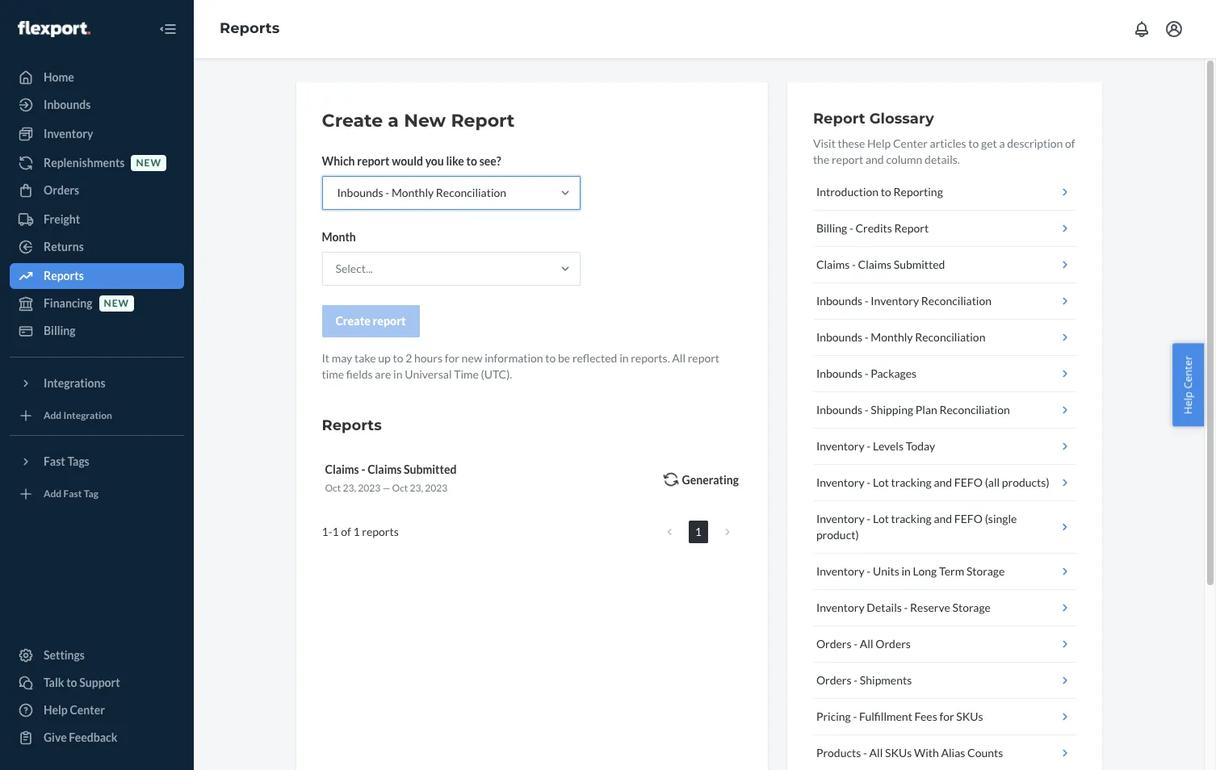 Task type: vqa. For each thing, say whether or not it's contained in the screenshot.
the partner
no



Task type: describe. For each thing, give the bounding box(es) containing it.
inbounds - packages
[[817, 367, 917, 380]]

inventory - lot tracking and fefo (single product) button
[[813, 502, 1076, 554]]

new for financing
[[104, 298, 129, 310]]

add for add integration
[[44, 410, 62, 422]]

give
[[44, 731, 67, 745]]

of inside visit these help center articles to get a description of the report and column details.
[[1066, 137, 1076, 150]]

integrations
[[44, 376, 106, 390]]

talk to support button
[[10, 670, 184, 696]]

long
[[913, 565, 937, 578]]

visit these help center articles to get a description of the report and column details.
[[813, 137, 1076, 166]]

reconciliation inside button
[[922, 294, 992, 308]]

introduction
[[817, 185, 879, 199]]

shipments
[[860, 674, 912, 687]]

report inside visit these help center articles to get a description of the report and column details.
[[832, 153, 864, 166]]

settings link
[[10, 643, 184, 669]]

inbounds - inventory reconciliation button
[[813, 284, 1076, 320]]

units
[[873, 565, 900, 578]]

2 1 from the left
[[332, 525, 339, 539]]

give feedback button
[[10, 725, 184, 751]]

4 1 from the left
[[695, 525, 702, 539]]

fast tags
[[44, 455, 89, 469]]

information
[[485, 351, 543, 365]]

month
[[322, 230, 356, 244]]

add integration
[[44, 410, 112, 422]]

fulfillment
[[859, 710, 913, 724]]

fees
[[915, 710, 938, 724]]

help center inside 'button'
[[1181, 356, 1196, 415]]

inbounds - shipping plan reconciliation button
[[813, 393, 1076, 429]]

- right details
[[904, 601, 908, 615]]

orders for orders - shipments
[[817, 674, 852, 687]]

inventory - units in long term storage button
[[813, 554, 1076, 591]]

create for create report
[[336, 314, 371, 328]]

inbounds - shipping plan reconciliation
[[817, 403, 1010, 417]]

claims - claims submitted button
[[813, 247, 1076, 284]]

time
[[322, 368, 344, 381]]

freight link
[[10, 207, 184, 233]]

new for replenishments
[[136, 157, 162, 169]]

product)
[[817, 528, 859, 542]]

add fast tag
[[44, 488, 98, 500]]

- for orders - shipments button
[[854, 674, 858, 687]]

inventory for inventory - units in long term storage
[[817, 565, 865, 578]]

you
[[425, 154, 444, 168]]

help center button
[[1173, 344, 1204, 427]]

inventory - levels today
[[817, 439, 936, 453]]

billing for billing - credits report
[[817, 221, 848, 235]]

- for inventory - lot tracking and fefo (all products) button
[[867, 476, 871, 490]]

to inside visit these help center articles to get a description of the report and column details.
[[969, 137, 979, 150]]

for inside button
[[940, 710, 955, 724]]

- for inbounds - inventory reconciliation button
[[865, 294, 869, 308]]

tags
[[67, 455, 89, 469]]

add fast tag link
[[10, 481, 184, 507]]

fast inside dropdown button
[[44, 455, 65, 469]]

feedback
[[69, 731, 117, 745]]

products - all skus with alias counts
[[817, 746, 1004, 760]]

take
[[355, 351, 376, 365]]

today
[[906, 439, 936, 453]]

inbounds for inbounds - shipping plan reconciliation button
[[817, 403, 863, 417]]

term
[[939, 565, 965, 578]]

which report would you like to see?
[[322, 154, 501, 168]]

inbounds - monthly reconciliation button
[[813, 320, 1076, 356]]

pricing - fulfillment fees for skus button
[[813, 700, 1076, 736]]

—
[[382, 482, 390, 494]]

details.
[[925, 153, 960, 166]]

claims up —
[[368, 463, 402, 477]]

create a new report
[[322, 110, 515, 132]]

new
[[404, 110, 446, 132]]

it may take up to 2 hours for new information to be reflected in reports. all report time fields are in universal time (utc).
[[322, 351, 720, 381]]

chevron left image
[[667, 527, 672, 538]]

billing link
[[10, 318, 184, 344]]

description
[[1008, 137, 1063, 150]]

inbounds - monthly reconciliation inside button
[[817, 330, 986, 344]]

to right like
[[467, 154, 477, 168]]

1 vertical spatial fast
[[63, 488, 82, 500]]

replenishments
[[44, 156, 125, 170]]

generating
[[682, 473, 739, 487]]

open notifications image
[[1133, 19, 1152, 39]]

lot for inventory - lot tracking and fefo (all products)
[[873, 476, 889, 490]]

inbounds for inbounds - monthly reconciliation button
[[817, 330, 863, 344]]

orders - shipments button
[[813, 663, 1076, 700]]

inventory for inventory - lot tracking and fefo (all products)
[[817, 476, 865, 490]]

- down which report would you like to see?
[[386, 186, 390, 200]]

tracking for (single
[[891, 512, 932, 526]]

would
[[392, 154, 423, 168]]

see?
[[480, 154, 501, 168]]

time
[[454, 368, 479, 381]]

with
[[914, 746, 939, 760]]

talk
[[44, 676, 64, 690]]

claims down billing - credits report
[[817, 258, 850, 271]]

- for inbounds - packages button
[[865, 367, 869, 380]]

- for 'inventory - lot tracking and fefo (single product)' button
[[867, 512, 871, 526]]

report inside button
[[373, 314, 406, 328]]

close navigation image
[[158, 19, 178, 39]]

to left 2
[[393, 351, 403, 365]]

plan
[[916, 403, 938, 417]]

- for the claims - claims submitted button
[[852, 258, 856, 271]]

products)
[[1002, 476, 1050, 490]]

help inside visit these help center articles to get a description of the report and column details.
[[868, 137, 891, 150]]

articles
[[930, 137, 967, 150]]

claims - claims submitted oct 23, 2023 — oct 23, 2023
[[325, 463, 457, 494]]

counts
[[968, 746, 1004, 760]]

products - all skus with alias counts button
[[813, 736, 1076, 771]]

1 vertical spatial of
[[341, 525, 351, 539]]

inventory - levels today button
[[813, 429, 1076, 465]]

- for inventory - units in long term storage button
[[867, 565, 871, 578]]

2 23, from the left
[[410, 482, 423, 494]]

universal
[[405, 368, 452, 381]]

fefo for (single
[[955, 512, 983, 526]]

settings
[[44, 649, 85, 662]]

all inside it may take up to 2 hours for new information to be reflected in reports. all report time fields are in universal time (utc).
[[672, 351, 686, 365]]

home link
[[10, 65, 184, 90]]

fast tags button
[[10, 449, 184, 475]]

new inside it may take up to 2 hours for new information to be reflected in reports. all report time fields are in universal time (utc).
[[462, 351, 483, 365]]

create report button
[[322, 305, 420, 338]]

0 horizontal spatial help center
[[44, 704, 105, 717]]

0 vertical spatial storage
[[967, 565, 1005, 578]]

chevron right image
[[725, 527, 730, 538]]

- inside claims - claims submitted oct 23, 2023 — oct 23, 2023
[[361, 463, 365, 477]]

glossary
[[870, 110, 934, 128]]

1 - 1 of 1 reports
[[322, 525, 399, 539]]

hours
[[414, 351, 443, 365]]

reserve
[[910, 601, 951, 615]]

reports.
[[631, 351, 670, 365]]

inbounds link
[[10, 92, 184, 118]]

visit
[[813, 137, 836, 150]]

a inside visit these help center articles to get a description of the report and column details.
[[1000, 137, 1005, 150]]

reconciliation down like
[[436, 186, 507, 200]]

the
[[813, 153, 830, 166]]

home
[[44, 70, 74, 84]]

in inside button
[[902, 565, 911, 578]]

introduction to reporting button
[[813, 174, 1076, 211]]

and inside visit these help center articles to get a description of the report and column details.
[[866, 153, 884, 166]]

tag
[[84, 488, 98, 500]]

add integration link
[[10, 403, 184, 429]]

inbounds - packages button
[[813, 356, 1076, 393]]

add for add fast tag
[[44, 488, 62, 500]]

2 2023 from the left
[[425, 482, 448, 494]]



Task type: locate. For each thing, give the bounding box(es) containing it.
all right products
[[870, 746, 883, 760]]

0 horizontal spatial a
[[388, 110, 399, 132]]

and for inventory - lot tracking and fefo (all products)
[[934, 476, 952, 490]]

inventory
[[44, 127, 93, 141], [871, 294, 919, 308], [817, 439, 865, 453], [817, 476, 865, 490], [817, 512, 865, 526], [817, 565, 865, 578], [817, 601, 865, 615]]

0 horizontal spatial oct
[[325, 482, 341, 494]]

inventory - lot tracking and fefo (single product)
[[817, 512, 1017, 542]]

and inside inventory - lot tracking and fefo (single product)
[[934, 512, 952, 526]]

1 horizontal spatial 23,
[[410, 482, 423, 494]]

pricing
[[817, 710, 851, 724]]

fefo inside inventory - lot tracking and fefo (all products) button
[[955, 476, 983, 490]]

- left packages in the right of the page
[[865, 367, 869, 380]]

storage right the reserve on the right bottom of page
[[953, 601, 991, 615]]

orders up freight
[[44, 183, 79, 197]]

1 horizontal spatial inbounds - monthly reconciliation
[[817, 330, 986, 344]]

- down inventory - levels today
[[867, 476, 871, 490]]

- for products - all skus with alias counts button
[[864, 746, 868, 760]]

create report
[[336, 314, 406, 328]]

to
[[969, 137, 979, 150], [467, 154, 477, 168], [881, 185, 892, 199], [393, 351, 403, 365], [546, 351, 556, 365], [66, 676, 77, 690]]

orders
[[44, 183, 79, 197], [817, 637, 852, 651], [876, 637, 911, 651], [817, 674, 852, 687]]

2 vertical spatial reports
[[322, 417, 382, 435]]

reflected
[[573, 351, 618, 365]]

report up these
[[813, 110, 866, 128]]

all inside button
[[870, 746, 883, 760]]

to inside button
[[66, 676, 77, 690]]

reporting
[[894, 185, 943, 199]]

2 horizontal spatial reports
[[322, 417, 382, 435]]

orders - shipments
[[817, 674, 912, 687]]

storage right term
[[967, 565, 1005, 578]]

- left credits
[[850, 221, 854, 235]]

get
[[982, 137, 997, 150]]

inbounds up inbounds - packages
[[817, 330, 863, 344]]

0 vertical spatial monthly
[[392, 186, 434, 200]]

storage
[[967, 565, 1005, 578], [953, 601, 991, 615]]

help inside 'button'
[[1181, 392, 1196, 415]]

orders for orders
[[44, 183, 79, 197]]

create for create a new report
[[322, 110, 383, 132]]

2 fefo from the top
[[955, 512, 983, 526]]

0 vertical spatial inbounds - monthly reconciliation
[[337, 186, 507, 200]]

pricing - fulfillment fees for skus
[[817, 710, 984, 724]]

0 horizontal spatial reports
[[44, 269, 84, 283]]

billing
[[817, 221, 848, 235], [44, 324, 76, 338]]

billing down the introduction
[[817, 221, 848, 235]]

(all
[[985, 476, 1000, 490]]

0 vertical spatial lot
[[873, 476, 889, 490]]

tracking down today
[[891, 476, 932, 490]]

2 vertical spatial in
[[902, 565, 911, 578]]

in left reports.
[[620, 351, 629, 365]]

inventory details - reserve storage
[[817, 601, 991, 615]]

report down these
[[832, 153, 864, 166]]

1 oct from the left
[[325, 482, 341, 494]]

reconciliation down inbounds - inventory reconciliation button
[[915, 330, 986, 344]]

inbounds
[[44, 98, 91, 111], [337, 186, 383, 200], [817, 294, 863, 308], [817, 330, 863, 344], [817, 367, 863, 380], [817, 403, 863, 417]]

tracking
[[891, 476, 932, 490], [891, 512, 932, 526]]

2 vertical spatial help
[[44, 704, 68, 717]]

(single
[[985, 512, 1017, 526]]

1 vertical spatial create
[[336, 314, 371, 328]]

- inside button
[[854, 637, 858, 651]]

inbounds down home
[[44, 98, 91, 111]]

report left would
[[357, 154, 390, 168]]

talk to support
[[44, 676, 120, 690]]

reconciliation down inbounds - packages button
[[940, 403, 1010, 417]]

packages
[[871, 367, 917, 380]]

monthly up packages in the right of the page
[[871, 330, 913, 344]]

1 horizontal spatial reports link
[[220, 20, 280, 37]]

1 horizontal spatial oct
[[392, 482, 408, 494]]

to left get
[[969, 137, 979, 150]]

2 oct from the left
[[392, 482, 408, 494]]

and for inventory - lot tracking and fefo (single product)
[[934, 512, 952, 526]]

1 vertical spatial billing
[[44, 324, 76, 338]]

submitted inside claims - claims submitted oct 23, 2023 — oct 23, 2023
[[404, 463, 457, 477]]

0 vertical spatial a
[[388, 110, 399, 132]]

to inside button
[[881, 185, 892, 199]]

center inside 'button'
[[1181, 356, 1196, 389]]

for right fees
[[940, 710, 955, 724]]

report inside it may take up to 2 hours for new information to be reflected in reports. all report time fields are in universal time (utc).
[[688, 351, 720, 365]]

returns
[[44, 240, 84, 254]]

claims up 1 - 1 of 1 reports
[[325, 463, 359, 477]]

1 vertical spatial submitted
[[404, 463, 457, 477]]

1 add from the top
[[44, 410, 62, 422]]

1 vertical spatial skus
[[885, 746, 912, 760]]

of left reports
[[341, 525, 351, 539]]

- up inventory - units in long term storage
[[867, 512, 871, 526]]

submitted for claims - claims submitted
[[894, 258, 945, 271]]

1 horizontal spatial reports
[[220, 20, 280, 37]]

1 horizontal spatial help center
[[1181, 356, 1196, 415]]

- right pricing
[[853, 710, 857, 724]]

2 horizontal spatial report
[[895, 221, 929, 235]]

0 vertical spatial help center
[[1181, 356, 1196, 415]]

it
[[322, 351, 330, 365]]

lot inside inventory - lot tracking and fefo (single product)
[[873, 512, 889, 526]]

select...
[[336, 262, 373, 275]]

orders up orders - shipments on the right bottom of page
[[817, 637, 852, 651]]

oct
[[325, 482, 341, 494], [392, 482, 408, 494]]

2 horizontal spatial new
[[462, 351, 483, 365]]

0 horizontal spatial skus
[[885, 746, 912, 760]]

claims - claims submitted
[[817, 258, 945, 271]]

1 vertical spatial reports link
[[10, 263, 184, 289]]

- left reports
[[328, 525, 332, 539]]

0 horizontal spatial help
[[44, 704, 68, 717]]

inventory left levels
[[817, 439, 865, 453]]

1 vertical spatial tracking
[[891, 512, 932, 526]]

- inside inventory - lot tracking and fefo (single product)
[[867, 512, 871, 526]]

inbounds left packages in the right of the page
[[817, 367, 863, 380]]

inbounds - monthly reconciliation down inbounds - inventory reconciliation
[[817, 330, 986, 344]]

fefo left (single
[[955, 512, 983, 526]]

may
[[332, 351, 352, 365]]

0 vertical spatial all
[[672, 351, 686, 365]]

lot for inventory - lot tracking and fefo (single product)
[[873, 512, 889, 526]]

report for billing - credits report
[[895, 221, 929, 235]]

report for create a new report
[[451, 110, 515, 132]]

0 horizontal spatial inbounds - monthly reconciliation
[[337, 186, 507, 200]]

- left levels
[[867, 439, 871, 453]]

1 tracking from the top
[[891, 476, 932, 490]]

1 horizontal spatial of
[[1066, 137, 1076, 150]]

to left reporting on the right of page
[[881, 185, 892, 199]]

all right reports.
[[672, 351, 686, 365]]

new up billing link
[[104, 298, 129, 310]]

orders - all orders button
[[813, 627, 1076, 663]]

inbounds - monthly reconciliation down which report would you like to see?
[[337, 186, 507, 200]]

0 horizontal spatial in
[[393, 368, 403, 381]]

1 vertical spatial reports
[[44, 269, 84, 283]]

report down reporting on the right of page
[[895, 221, 929, 235]]

levels
[[873, 439, 904, 453]]

orders up 'shipments'
[[876, 637, 911, 651]]

1 vertical spatial and
[[934, 476, 952, 490]]

- for inbounds - shipping plan reconciliation button
[[865, 403, 869, 417]]

- for inbounds - monthly reconciliation button
[[865, 330, 869, 344]]

1 vertical spatial monthly
[[871, 330, 913, 344]]

add down fast tags
[[44, 488, 62, 500]]

introduction to reporting
[[817, 185, 943, 199]]

billing down financing
[[44, 324, 76, 338]]

2 tracking from the top
[[891, 512, 932, 526]]

23, left —
[[343, 482, 356, 494]]

orders up pricing
[[817, 674, 852, 687]]

inventory - units in long term storage
[[817, 565, 1005, 578]]

- up 1 - 1 of 1 reports
[[361, 463, 365, 477]]

reports link
[[220, 20, 280, 37], [10, 263, 184, 289]]

support
[[79, 676, 120, 690]]

2 horizontal spatial in
[[902, 565, 911, 578]]

up
[[378, 351, 391, 365]]

1 vertical spatial a
[[1000, 137, 1005, 150]]

billing for billing
[[44, 324, 76, 338]]

1 vertical spatial for
[[940, 710, 955, 724]]

1 vertical spatial in
[[393, 368, 403, 381]]

tracking down inventory - lot tracking and fefo (all products)
[[891, 512, 932, 526]]

create up which
[[322, 110, 383, 132]]

reports
[[362, 525, 399, 539]]

1 vertical spatial storage
[[953, 601, 991, 615]]

2 add from the top
[[44, 488, 62, 500]]

inventory up replenishments
[[44, 127, 93, 141]]

1 horizontal spatial report
[[813, 110, 866, 128]]

tracking for (all
[[891, 476, 932, 490]]

inventory for inventory details - reserve storage
[[817, 601, 865, 615]]

0 horizontal spatial 23,
[[343, 482, 356, 494]]

0 vertical spatial fast
[[44, 455, 65, 469]]

shipping
[[871, 403, 914, 417]]

- for inventory - levels today button
[[867, 439, 871, 453]]

and down inventory - levels today button
[[934, 476, 952, 490]]

0 vertical spatial reports link
[[220, 20, 280, 37]]

inbounds for inbounds - packages button
[[817, 367, 863, 380]]

create inside create report button
[[336, 314, 371, 328]]

23, right —
[[410, 482, 423, 494]]

1 horizontal spatial billing
[[817, 221, 848, 235]]

- down claims - claims submitted
[[865, 294, 869, 308]]

submitted inside button
[[894, 258, 945, 271]]

0 horizontal spatial billing
[[44, 324, 76, 338]]

0 horizontal spatial for
[[445, 351, 460, 365]]

which
[[322, 154, 355, 168]]

1 vertical spatial help center
[[44, 704, 105, 717]]

2
[[406, 351, 412, 365]]

inventory - lot tracking and fefo (all products)
[[817, 476, 1050, 490]]

fast left tags
[[44, 455, 65, 469]]

inventory link
[[10, 121, 184, 147]]

0 vertical spatial new
[[136, 157, 162, 169]]

0 vertical spatial of
[[1066, 137, 1076, 150]]

billing - credits report
[[817, 221, 929, 235]]

inbounds inside button
[[817, 294, 863, 308]]

submitted
[[894, 258, 945, 271], [404, 463, 457, 477]]

2 horizontal spatial center
[[1181, 356, 1196, 389]]

0 horizontal spatial center
[[70, 704, 105, 717]]

1 horizontal spatial help
[[868, 137, 891, 150]]

for
[[445, 351, 460, 365], [940, 710, 955, 724]]

1 horizontal spatial submitted
[[894, 258, 945, 271]]

- left units
[[867, 565, 871, 578]]

add left integration
[[44, 410, 62, 422]]

returns link
[[10, 234, 184, 260]]

monthly down which report would you like to see?
[[392, 186, 434, 200]]

to right talk
[[66, 676, 77, 690]]

oct up 1 - 1 of 1 reports
[[325, 482, 341, 494]]

inventory inside inventory - lot tracking and fefo (single product)
[[817, 512, 865, 526]]

add inside add integration link
[[44, 410, 62, 422]]

0 vertical spatial submitted
[[894, 258, 945, 271]]

fefo left (all
[[955, 476, 983, 490]]

orders inside orders - shipments button
[[817, 674, 852, 687]]

0 horizontal spatial submitted
[[404, 463, 457, 477]]

1 vertical spatial fefo
[[955, 512, 983, 526]]

of right description
[[1066, 137, 1076, 150]]

column
[[886, 153, 923, 166]]

0 vertical spatial center
[[893, 137, 928, 150]]

1 horizontal spatial in
[[620, 351, 629, 365]]

2023 left —
[[358, 482, 381, 494]]

0 horizontal spatial reports link
[[10, 263, 184, 289]]

a right get
[[1000, 137, 1005, 150]]

2 vertical spatial new
[[462, 351, 483, 365]]

center inside visit these help center articles to get a description of the report and column details.
[[893, 137, 928, 150]]

0 vertical spatial reports
[[220, 20, 280, 37]]

tracking inside inventory - lot tracking and fefo (single product)
[[891, 512, 932, 526]]

add inside add fast tag link
[[44, 488, 62, 500]]

freight
[[44, 212, 80, 226]]

be
[[558, 351, 570, 365]]

to left be
[[546, 351, 556, 365]]

are
[[375, 368, 391, 381]]

inventory inside button
[[871, 294, 919, 308]]

fast left tag at the left of page
[[63, 488, 82, 500]]

inventory down inventory - levels today
[[817, 476, 865, 490]]

inbounds down claims - claims submitted
[[817, 294, 863, 308]]

billing - credits report button
[[813, 211, 1076, 247]]

1 link
[[689, 521, 708, 544]]

submitted for claims - claims submitted oct 23, 2023 — oct 23, 2023
[[404, 463, 457, 477]]

report right reports.
[[688, 351, 720, 365]]

inbounds - inventory reconciliation
[[817, 294, 992, 308]]

claims down credits
[[858, 258, 892, 271]]

0 vertical spatial skus
[[957, 710, 984, 724]]

0 horizontal spatial monthly
[[392, 186, 434, 200]]

inventory for inventory - lot tracking and fefo (single product)
[[817, 512, 865, 526]]

- up orders - shipments on the right bottom of page
[[854, 637, 858, 651]]

in right are on the left
[[393, 368, 403, 381]]

billing inside button
[[817, 221, 848, 235]]

1 vertical spatial inbounds - monthly reconciliation
[[817, 330, 986, 344]]

1 horizontal spatial for
[[940, 710, 955, 724]]

lot down inventory - levels today
[[873, 476, 889, 490]]

all up orders - shipments on the right bottom of page
[[860, 637, 874, 651]]

1 vertical spatial add
[[44, 488, 62, 500]]

details
[[867, 601, 902, 615]]

- up inbounds - packages
[[865, 330, 869, 344]]

create up may on the top left of the page
[[336, 314, 371, 328]]

inbounds down which
[[337, 186, 383, 200]]

1 lot from the top
[[873, 476, 889, 490]]

alias
[[941, 746, 966, 760]]

- down billing - credits report
[[852, 258, 856, 271]]

new up time at the left top of the page
[[462, 351, 483, 365]]

- right products
[[864, 746, 868, 760]]

1 horizontal spatial 2023
[[425, 482, 448, 494]]

inventory for inventory - levels today
[[817, 439, 865, 453]]

1 horizontal spatial monthly
[[871, 330, 913, 344]]

(utc).
[[481, 368, 512, 381]]

and left column
[[866, 153, 884, 166]]

inventory for inventory
[[44, 127, 93, 141]]

1 horizontal spatial new
[[136, 157, 162, 169]]

report up up on the left of page
[[373, 314, 406, 328]]

for inside it may take up to 2 hours for new information to be reflected in reports. all report time fields are in universal time (utc).
[[445, 351, 460, 365]]

fefo for (all
[[955, 476, 983, 490]]

1 vertical spatial all
[[860, 637, 874, 651]]

integrations button
[[10, 371, 184, 397]]

1 vertical spatial lot
[[873, 512, 889, 526]]

oct right —
[[392, 482, 408, 494]]

and down inventory - lot tracking and fefo (all products) button
[[934, 512, 952, 526]]

center
[[893, 137, 928, 150], [1181, 356, 1196, 389], [70, 704, 105, 717]]

1 vertical spatial help
[[1181, 392, 1196, 415]]

lot up units
[[873, 512, 889, 526]]

all inside button
[[860, 637, 874, 651]]

inventory - lot tracking and fefo (all products) button
[[813, 465, 1076, 502]]

give feedback
[[44, 731, 117, 745]]

for up time at the left top of the page
[[445, 351, 460, 365]]

0 horizontal spatial 2023
[[358, 482, 381, 494]]

1 23, from the left
[[343, 482, 356, 494]]

claims
[[817, 258, 850, 271], [858, 258, 892, 271], [325, 463, 359, 477], [368, 463, 402, 477]]

orders for orders - all orders
[[817, 637, 852, 651]]

report inside button
[[895, 221, 929, 235]]

1 horizontal spatial a
[[1000, 137, 1005, 150]]

fefo inside inventory - lot tracking and fefo (single product)
[[955, 512, 983, 526]]

- left 'shipments'
[[854, 674, 858, 687]]

inventory up product)
[[817, 512, 865, 526]]

reports
[[220, 20, 280, 37], [44, 269, 84, 283], [322, 417, 382, 435]]

0 vertical spatial add
[[44, 410, 62, 422]]

2 vertical spatial center
[[70, 704, 105, 717]]

1 vertical spatial center
[[1181, 356, 1196, 389]]

0 vertical spatial billing
[[817, 221, 848, 235]]

0 vertical spatial in
[[620, 351, 629, 365]]

monthly inside button
[[871, 330, 913, 344]]

orders - all orders
[[817, 637, 911, 651]]

1 horizontal spatial center
[[893, 137, 928, 150]]

2 vertical spatial and
[[934, 512, 952, 526]]

1 vertical spatial new
[[104, 298, 129, 310]]

0 horizontal spatial new
[[104, 298, 129, 310]]

all for orders
[[860, 637, 874, 651]]

orders inside orders link
[[44, 183, 79, 197]]

1 1 from the left
[[322, 525, 328, 539]]

- left shipping
[[865, 403, 869, 417]]

report glossary
[[813, 110, 934, 128]]

0 vertical spatial tracking
[[891, 476, 932, 490]]

report up see?
[[451, 110, 515, 132]]

0 vertical spatial for
[[445, 351, 460, 365]]

skus
[[957, 710, 984, 724], [885, 746, 912, 760]]

new up orders link
[[136, 157, 162, 169]]

0 vertical spatial fefo
[[955, 476, 983, 490]]

2 lot from the top
[[873, 512, 889, 526]]

all for products
[[870, 746, 883, 760]]

1 horizontal spatial skus
[[957, 710, 984, 724]]

0 vertical spatial create
[[322, 110, 383, 132]]

skus up counts
[[957, 710, 984, 724]]

2023 right —
[[425, 482, 448, 494]]

inbounds down inbounds - packages
[[817, 403, 863, 417]]

flexport logo image
[[18, 21, 90, 37]]

2 horizontal spatial help
[[1181, 392, 1196, 415]]

2 vertical spatial all
[[870, 746, 883, 760]]

- for billing - credits report button
[[850, 221, 854, 235]]

- for pricing - fulfillment fees for skus button
[[853, 710, 857, 724]]

- inside button
[[865, 294, 869, 308]]

1 fefo from the top
[[955, 476, 983, 490]]

orders link
[[10, 178, 184, 204]]

0 vertical spatial help
[[868, 137, 891, 150]]

3 1 from the left
[[353, 525, 360, 539]]

skus left with
[[885, 746, 912, 760]]

inbounds for inbounds - inventory reconciliation button
[[817, 294, 863, 308]]

1 2023 from the left
[[358, 482, 381, 494]]

in left long
[[902, 565, 911, 578]]

0 horizontal spatial report
[[451, 110, 515, 132]]

0 vertical spatial and
[[866, 153, 884, 166]]

reconciliation down the claims - claims submitted button
[[922, 294, 992, 308]]

inventory up "orders - all orders"
[[817, 601, 865, 615]]

- for orders - all orders button
[[854, 637, 858, 651]]

a left new
[[388, 110, 399, 132]]

inventory down claims - claims submitted
[[871, 294, 919, 308]]

0 horizontal spatial of
[[341, 525, 351, 539]]

open account menu image
[[1165, 19, 1184, 39]]



